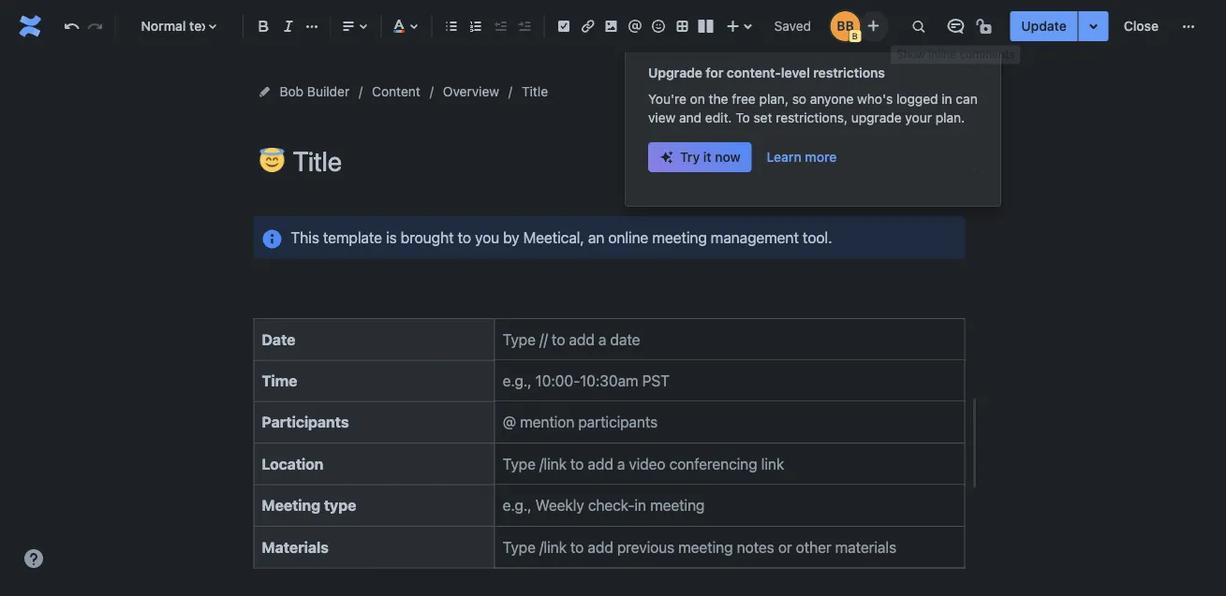Task type: describe. For each thing, give the bounding box(es) containing it.
find and replace image
[[907, 15, 930, 37]]

online
[[608, 229, 648, 246]]

comment icon image
[[945, 15, 967, 37]]

template
[[323, 229, 382, 246]]

layouts image
[[695, 15, 717, 37]]

can
[[956, 91, 978, 107]]

is
[[386, 229, 397, 246]]

bob builder link
[[280, 81, 350, 103]]

update
[[1021, 18, 1067, 34]]

type
[[324, 497, 356, 515]]

bob builder image
[[830, 11, 860, 41]]

overview link
[[443, 81, 499, 103]]

brought
[[401, 229, 454, 246]]

edit.
[[705, 110, 732, 126]]

redo ⌘⇧z image
[[84, 15, 107, 37]]

title
[[522, 84, 548, 99]]

bob
[[280, 84, 304, 99]]

indent tab image
[[513, 15, 536, 37]]

content link
[[372, 81, 420, 103]]

an
[[588, 229, 604, 246]]

invite to edit image
[[862, 15, 885, 37]]

close
[[1124, 18, 1159, 34]]

participants
[[262, 414, 349, 432]]

italic ⌘i image
[[277, 15, 300, 37]]

free
[[732, 91, 756, 107]]

builder
[[307, 84, 350, 99]]

so
[[792, 91, 807, 107]]

the
[[709, 91, 728, 107]]

panel info image
[[261, 228, 283, 250]]

tool.
[[803, 229, 832, 246]]

upgrade
[[851, 110, 902, 126]]

close button
[[1113, 11, 1170, 41]]

meeting
[[652, 229, 707, 246]]

more
[[805, 149, 837, 165]]

in
[[942, 91, 952, 107]]

meeting
[[262, 497, 320, 515]]

and
[[679, 110, 702, 126]]

view
[[648, 110, 676, 126]]

Main content area, start typing to enter text. text field
[[242, 216, 978, 597]]

try
[[680, 149, 700, 165]]

mention image
[[624, 15, 646, 37]]

restrictions
[[813, 65, 885, 81]]

management
[[711, 229, 799, 246]]

anyone
[[810, 91, 854, 107]]

upgrade for content-level restrictions
[[648, 65, 885, 81]]

outdent ⇧tab image
[[489, 15, 511, 37]]

date
[[262, 331, 295, 348]]

undo ⌘z image
[[60, 15, 83, 37]]

comments
[[960, 47, 1015, 60]]

numbered list ⌘⇧7 image
[[465, 15, 487, 37]]

bold ⌘b image
[[252, 15, 275, 37]]

you're on the free plan, so anyone who's logged in can view and edit. to set restrictions, upgrade your plan.
[[648, 91, 978, 126]]

normal
[[141, 18, 186, 34]]

learn more
[[767, 149, 837, 165]]

inline
[[929, 47, 956, 60]]

:innocent: image
[[260, 148, 284, 172]]

more image
[[1178, 15, 1200, 37]]

restrictions,
[[776, 110, 848, 126]]

link image
[[576, 15, 599, 37]]

content-
[[727, 65, 781, 81]]

align left image
[[337, 15, 360, 37]]

table image
[[671, 15, 694, 37]]



Task type: locate. For each thing, give the bounding box(es) containing it.
by
[[503, 229, 519, 246]]

normal text button
[[123, 6, 235, 47]]

add image, video, or file image
[[600, 15, 623, 37]]

normal text
[[141, 18, 213, 34]]

for
[[706, 65, 724, 81]]

plan,
[[759, 91, 789, 107]]

set
[[754, 110, 772, 126]]

learn more link
[[756, 142, 848, 172]]

confluence image
[[15, 11, 45, 41], [15, 11, 45, 41]]

text
[[189, 18, 213, 34]]

show inline comments
[[896, 47, 1015, 60]]

learn
[[767, 149, 802, 165]]

you're
[[648, 91, 686, 107]]

you
[[475, 229, 499, 246]]

who's
[[857, 91, 893, 107]]

content
[[372, 84, 420, 99]]

:innocent: image
[[260, 148, 284, 172]]

help image
[[22, 548, 45, 570]]

bob builder
[[280, 84, 350, 99]]

adjust update settings image
[[1083, 15, 1105, 37]]

now
[[715, 149, 741, 165]]

action item image
[[553, 15, 575, 37]]

show
[[896, 47, 925, 60]]

time
[[262, 372, 297, 390]]

try it now button
[[648, 142, 752, 172]]

upgrade
[[648, 65, 702, 81]]

more formatting image
[[301, 15, 323, 37]]

location
[[262, 455, 324, 473]]

this template is brought to you by meetical, an online meeting management tool.
[[291, 229, 832, 246]]

your
[[905, 110, 932, 126]]

overview
[[443, 84, 499, 99]]

make page full-width image
[[937, 81, 960, 103]]

meeting type
[[262, 497, 356, 515]]

to
[[458, 229, 471, 246]]

level
[[781, 65, 810, 81]]

logged
[[896, 91, 938, 107]]

it
[[703, 149, 712, 165]]

materials
[[262, 539, 329, 556]]

try it now
[[680, 149, 741, 165]]

this
[[291, 229, 319, 246]]

saved
[[774, 18, 811, 34]]

bullet list ⌘⇧8 image
[[440, 15, 463, 37]]

no restrictions image
[[975, 15, 997, 37]]

emoji image
[[647, 15, 670, 37]]

to
[[736, 110, 750, 126]]

meetical,
[[523, 229, 584, 246]]

update button
[[1010, 11, 1078, 41]]

Give this page a title text field
[[293, 146, 965, 177]]

on
[[690, 91, 705, 107]]

title link
[[522, 81, 548, 103]]

move this page image
[[257, 84, 272, 99]]

plan.
[[936, 110, 965, 126]]



Task type: vqa. For each thing, say whether or not it's contained in the screenshot.
Teams
no



